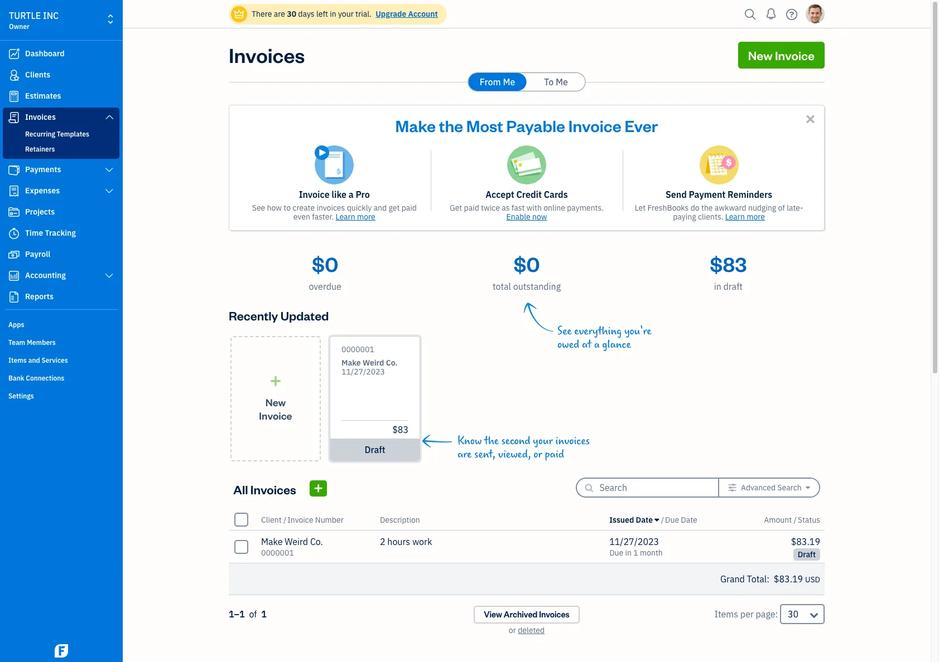 Task type: locate. For each thing, give the bounding box(es) containing it.
1 learn from the left
[[336, 212, 355, 222]]

status
[[798, 515, 820, 525]]

are down know at the bottom
[[458, 449, 472, 461]]

0 horizontal spatial 11/27/2023
[[341, 367, 385, 377]]

0 horizontal spatial the
[[439, 115, 463, 136]]

1 more from the left
[[357, 212, 375, 222]]

1 vertical spatial due
[[609, 549, 623, 559]]

1 right 1–1 at the bottom left of page
[[261, 609, 267, 620]]

0 horizontal spatial new invoice
[[259, 396, 292, 422]]

clients
[[25, 70, 50, 80]]

the right do
[[701, 203, 713, 213]]

amount link
[[764, 515, 794, 525]]

paid inside see how to create invoices quickly and get paid even faster.
[[402, 203, 417, 213]]

are right there
[[274, 9, 285, 19]]

0 horizontal spatial 0000001
[[261, 549, 294, 559]]

make inside make weird co. 0000001
[[261, 537, 283, 548]]

invoice right client link
[[288, 515, 313, 525]]

0 vertical spatial chevron large down image
[[104, 113, 114, 122]]

to me
[[544, 76, 568, 88]]

learn
[[336, 212, 355, 222], [725, 212, 745, 222]]

2 learn from the left
[[725, 212, 745, 222]]

see for see everything you're owed at a glance
[[557, 325, 572, 338]]

work
[[412, 537, 432, 548]]

invoices for even
[[317, 203, 345, 213]]

make for make weird co. 0000001
[[261, 537, 283, 548]]

see everything you're owed at a glance
[[557, 325, 652, 352]]

see for see how to create invoices quickly and get paid even faster.
[[252, 203, 265, 213]]

1 vertical spatial $83
[[392, 425, 408, 436]]

1 horizontal spatial see
[[557, 325, 572, 338]]

me inside to me link
[[556, 76, 568, 88]]

paid right viewed,
[[545, 449, 564, 461]]

project image
[[7, 207, 21, 218]]

advanced search
[[741, 483, 802, 493]]

freshbooks
[[648, 203, 689, 213]]

0 horizontal spatial new
[[265, 396, 286, 409]]

amount
[[764, 515, 792, 525]]

0 horizontal spatial and
[[28, 357, 40, 365]]

accept credit cards get paid twice as fast with online payments. enable now
[[450, 189, 604, 222]]

of left the late-
[[778, 203, 785, 213]]

2
[[380, 537, 385, 548]]

1 vertical spatial co.
[[310, 537, 323, 548]]

1 vertical spatial of
[[249, 609, 257, 620]]

30
[[287, 9, 296, 19], [788, 609, 799, 620]]

0 horizontal spatial see
[[252, 203, 265, 213]]

date for issued date
[[636, 515, 653, 525]]

$0
[[312, 251, 338, 277], [514, 251, 540, 277]]

3 chevron large down image from the top
[[104, 272, 114, 281]]

advanced search button
[[719, 479, 819, 497]]

invoice
[[775, 47, 815, 63], [569, 115, 621, 136], [299, 189, 330, 200], [259, 409, 292, 422], [288, 515, 313, 525]]

do
[[691, 203, 700, 213]]

0 vertical spatial $83
[[710, 251, 747, 277]]

2 horizontal spatial the
[[701, 203, 713, 213]]

0 vertical spatial new
[[748, 47, 773, 63]]

in inside $83 in draft
[[714, 281, 721, 292]]

or right viewed,
[[534, 449, 542, 461]]

accounting
[[25, 271, 66, 281]]

2 vertical spatial draft
[[798, 550, 816, 560]]

1 horizontal spatial of
[[778, 203, 785, 213]]

more down pro
[[357, 212, 375, 222]]

1 vertical spatial make
[[341, 358, 361, 368]]

a right at
[[594, 339, 600, 352]]

credit
[[516, 189, 542, 200]]

invoices inside see how to create invoices quickly and get paid even faster.
[[317, 203, 345, 213]]

/ left status link
[[794, 515, 797, 525]]

twice
[[481, 203, 500, 213]]

number
[[315, 515, 344, 525]]

main element
[[0, 0, 151, 663]]

0 horizontal spatial your
[[338, 9, 354, 19]]

1 date from the left
[[636, 515, 653, 525]]

$83 for $83
[[392, 425, 408, 436]]

issued
[[609, 515, 634, 525]]

1 horizontal spatial the
[[484, 435, 499, 448]]

to
[[284, 203, 291, 213]]

late-
[[787, 203, 803, 213]]

1 horizontal spatial $0
[[514, 251, 540, 277]]

0 horizontal spatial me
[[503, 76, 515, 88]]

send
[[666, 189, 687, 200]]

2 vertical spatial make
[[261, 537, 283, 548]]

0 vertical spatial 0000001
[[341, 345, 374, 355]]

1 vertical spatial weird
[[285, 537, 308, 548]]

client image
[[7, 70, 21, 81]]

expenses link
[[3, 181, 119, 201]]

invoice down plus image
[[259, 409, 292, 422]]

learn right faster. on the top of the page
[[336, 212, 355, 222]]

0 horizontal spatial more
[[357, 212, 375, 222]]

owner
[[9, 22, 29, 31]]

1 vertical spatial 11/27/2023
[[609, 537, 659, 548]]

me inside from me link
[[503, 76, 515, 88]]

learn right clients.
[[725, 212, 745, 222]]

0 horizontal spatial new invoice link
[[230, 336, 321, 462]]

0 vertical spatial invoices
[[317, 203, 345, 213]]

2 horizontal spatial make
[[395, 115, 436, 136]]

like
[[332, 189, 347, 200]]

1 vertical spatial draft
[[365, 445, 385, 456]]

projects
[[25, 207, 55, 217]]

1 vertical spatial new invoice link
[[230, 336, 321, 462]]

turtle
[[9, 10, 41, 21]]

more down reminders
[[747, 212, 765, 222]]

payment image
[[7, 165, 21, 176]]

and
[[374, 203, 387, 213], [28, 357, 40, 365]]

chevron large down image
[[104, 113, 114, 122], [104, 166, 114, 175], [104, 272, 114, 281]]

1 vertical spatial or
[[509, 626, 516, 636]]

1 horizontal spatial co.
[[386, 358, 398, 368]]

1 vertical spatial new invoice
[[259, 396, 292, 422]]

1 $0 from the left
[[312, 251, 338, 277]]

tracking
[[45, 228, 76, 238]]

services
[[42, 357, 68, 365]]

0 vertical spatial make
[[395, 115, 436, 136]]

amount / status
[[764, 515, 820, 525]]

items per page:
[[715, 609, 778, 620]]

1 horizontal spatial or
[[534, 449, 542, 461]]

new invoice down the 'go to help' icon
[[748, 47, 815, 63]]

0000001 make weird co. 11/27/2023
[[341, 345, 398, 377]]

$0 inside $0 overdue
[[312, 251, 338, 277]]

timer image
[[7, 228, 21, 239]]

$83.19 down status link
[[791, 537, 820, 548]]

11/27/2023
[[341, 367, 385, 377], [609, 537, 659, 548]]

due inside 11/27/2023 due in 1 month
[[609, 549, 623, 559]]

new down plus image
[[265, 396, 286, 409]]

1 horizontal spatial 30
[[788, 609, 799, 620]]

learn more down reminders
[[725, 212, 765, 222]]

0 vertical spatial due
[[665, 515, 679, 525]]

0 vertical spatial a
[[349, 189, 354, 200]]

invoices inside view archived invoices or deleted
[[539, 610, 570, 620]]

you're
[[624, 325, 652, 338]]

:
[[767, 574, 769, 585]]

notifications image
[[762, 3, 780, 25]]

1 horizontal spatial more
[[747, 212, 765, 222]]

0 vertical spatial or
[[534, 449, 542, 461]]

0 vertical spatial 30
[[287, 9, 296, 19]]

0 horizontal spatial draft
[[365, 445, 385, 456]]

0 vertical spatial the
[[439, 115, 463, 136]]

1 vertical spatial are
[[458, 449, 472, 461]]

invoice up create
[[299, 189, 330, 200]]

0 horizontal spatial /
[[283, 515, 286, 525]]

chevron large down image inside the accounting link
[[104, 272, 114, 281]]

0 horizontal spatial $83
[[392, 425, 408, 436]]

invoices for paid
[[555, 435, 590, 448]]

1 vertical spatial the
[[701, 203, 713, 213]]

0 horizontal spatial are
[[274, 9, 285, 19]]

draft inside $83 in draft
[[723, 281, 743, 292]]

items down team at the left of page
[[8, 357, 27, 365]]

2 horizontal spatial draft
[[798, 550, 816, 560]]

payroll
[[25, 249, 50, 259]]

1 vertical spatial invoices
[[555, 435, 590, 448]]

cards
[[544, 189, 568, 200]]

0 vertical spatial in
[[330, 9, 336, 19]]

0 vertical spatial of
[[778, 203, 785, 213]]

make for make the most payable invoice ever
[[395, 115, 436, 136]]

items left per
[[715, 609, 738, 620]]

estimate image
[[7, 91, 21, 102]]

draft
[[723, 281, 743, 292], [365, 445, 385, 456], [798, 550, 816, 560]]

draft inside $83.19 draft
[[798, 550, 816, 560]]

invoice image
[[7, 112, 21, 123]]

2 learn more from the left
[[725, 212, 765, 222]]

/ right "client"
[[283, 515, 286, 525]]

your left trial.
[[338, 9, 354, 19]]

enable
[[506, 212, 531, 222]]

1 vertical spatial in
[[714, 281, 721, 292]]

paid right get
[[464, 203, 479, 213]]

0 horizontal spatial in
[[330, 9, 336, 19]]

online
[[544, 203, 565, 213]]

0 horizontal spatial of
[[249, 609, 257, 620]]

0 horizontal spatial make
[[261, 537, 283, 548]]

1 / from the left
[[283, 515, 286, 525]]

$0 up overdue
[[312, 251, 338, 277]]

are inside know the second your invoices are sent, viewed, or paid
[[458, 449, 472, 461]]

a left pro
[[349, 189, 354, 200]]

faster.
[[312, 212, 334, 222]]

$83.19 right :
[[774, 574, 803, 585]]

invoices up deleted link in the bottom right of the page
[[539, 610, 570, 620]]

grand total : $83.19 usd
[[720, 574, 820, 585]]

11/27/2023 inside 11/27/2023 due in 1 month
[[609, 537, 659, 548]]

2 horizontal spatial /
[[794, 515, 797, 525]]

the inside let freshbooks do the awkward nudging of late- paying clients.
[[701, 203, 713, 213]]

1 vertical spatial a
[[594, 339, 600, 352]]

and down team members
[[28, 357, 40, 365]]

the for know the second your invoices are sent, viewed, or paid
[[484, 435, 499, 448]]

0 vertical spatial your
[[338, 9, 354, 19]]

search
[[777, 483, 802, 493]]

caretdown image
[[655, 516, 659, 525]]

or down "archived" at right
[[509, 626, 516, 636]]

2 $0 from the left
[[514, 251, 540, 277]]

1 vertical spatial items
[[715, 609, 738, 620]]

chevron large down image up "recurring templates" link
[[104, 113, 114, 122]]

1 vertical spatial new
[[265, 396, 286, 409]]

and inside see how to create invoices quickly and get paid even faster.
[[374, 203, 387, 213]]

as
[[502, 203, 510, 213]]

2 chevron large down image from the top
[[104, 166, 114, 175]]

all
[[233, 482, 248, 497]]

know the second your invoices are sent, viewed, or paid
[[458, 435, 590, 461]]

send payment reminders
[[666, 189, 772, 200]]

1 horizontal spatial items
[[715, 609, 738, 620]]

me right to
[[556, 76, 568, 88]]

0 horizontal spatial or
[[509, 626, 516, 636]]

1 horizontal spatial /
[[661, 515, 664, 525]]

0 horizontal spatial date
[[636, 515, 653, 525]]

learn more for a
[[336, 212, 375, 222]]

$0 inside $0 total outstanding
[[514, 251, 540, 277]]

2 date from the left
[[681, 515, 697, 525]]

2 horizontal spatial paid
[[545, 449, 564, 461]]

due down issued
[[609, 549, 623, 559]]

0 horizontal spatial a
[[349, 189, 354, 200]]

1 horizontal spatial new
[[748, 47, 773, 63]]

1 me from the left
[[503, 76, 515, 88]]

and inside the main "element"
[[28, 357, 40, 365]]

chevron large down image up chevron large down image
[[104, 166, 114, 175]]

go to help image
[[783, 6, 801, 23]]

invoice number link
[[288, 515, 344, 525]]

1 horizontal spatial paid
[[464, 203, 479, 213]]

add invoice image
[[313, 482, 324, 496]]

upgrade
[[376, 9, 406, 19]]

3 / from the left
[[794, 515, 797, 525]]

30 left days
[[287, 9, 296, 19]]

the for make the most payable invoice ever
[[439, 115, 463, 136]]

1 learn more from the left
[[336, 212, 375, 222]]

2 me from the left
[[556, 76, 568, 88]]

1 horizontal spatial 1
[[633, 549, 638, 559]]

0 horizontal spatial due
[[609, 549, 623, 559]]

0 horizontal spatial 30
[[287, 9, 296, 19]]

new down search "icon"
[[748, 47, 773, 63]]

0 horizontal spatial learn
[[336, 212, 355, 222]]

bank
[[8, 374, 24, 383]]

the inside know the second your invoices are sent, viewed, or paid
[[484, 435, 499, 448]]

1 vertical spatial 30
[[788, 609, 799, 620]]

the left most
[[439, 115, 463, 136]]

1 chevron large down image from the top
[[104, 113, 114, 122]]

1 horizontal spatial $83
[[710, 251, 747, 277]]

0 horizontal spatial paid
[[402, 203, 417, 213]]

with
[[527, 203, 542, 213]]

learn more down pro
[[336, 212, 375, 222]]

1 horizontal spatial in
[[625, 549, 632, 559]]

1 vertical spatial and
[[28, 357, 40, 365]]

1 horizontal spatial your
[[533, 435, 553, 448]]

2 / from the left
[[661, 515, 664, 525]]

paid right get in the left top of the page
[[402, 203, 417, 213]]

make weird co. 0000001
[[261, 537, 323, 559]]

search image
[[742, 6, 759, 23]]

or
[[534, 449, 542, 461], [509, 626, 516, 636]]

grand
[[720, 574, 745, 585]]

invoices inside know the second your invoices are sent, viewed, or paid
[[555, 435, 590, 448]]

1 horizontal spatial me
[[556, 76, 568, 88]]

me right from
[[503, 76, 515, 88]]

expenses
[[25, 186, 60, 196]]

reports link
[[3, 287, 119, 307]]

in
[[330, 9, 336, 19], [714, 281, 721, 292], [625, 549, 632, 559]]

Search text field
[[600, 479, 700, 497]]

everything
[[574, 325, 622, 338]]

new invoice down plus image
[[259, 396, 292, 422]]

items
[[8, 357, 27, 365], [715, 609, 738, 620]]

see inside see how to create invoices quickly and get paid even faster.
[[252, 203, 265, 213]]

team
[[8, 339, 25, 347]]

invoices up recurring
[[25, 112, 56, 122]]

1 horizontal spatial are
[[458, 449, 472, 461]]

payments
[[25, 165, 61, 175]]

your right second at right bottom
[[533, 435, 553, 448]]

0 horizontal spatial co.
[[310, 537, 323, 548]]

0000001 inside 0000001 make weird co. 11/27/2023
[[341, 345, 374, 355]]

left
[[316, 9, 328, 19]]

0 horizontal spatial learn more
[[336, 212, 375, 222]]

date left caretdown image
[[636, 515, 653, 525]]

1 vertical spatial 1
[[261, 609, 267, 620]]

1 vertical spatial see
[[557, 325, 572, 338]]

/ right caretdown image
[[661, 515, 664, 525]]

invoice left ever
[[569, 115, 621, 136]]

invoices inside invoices link
[[25, 112, 56, 122]]

new invoice link for know the second your invoices are sent, viewed, or paid
[[230, 336, 321, 462]]

see how to create invoices quickly and get paid even faster.
[[252, 203, 417, 222]]

0 horizontal spatial items
[[8, 357, 27, 365]]

see up 'owed'
[[557, 325, 572, 338]]

1 horizontal spatial make
[[341, 358, 361, 368]]

at
[[582, 339, 592, 352]]

date right caretdown image
[[681, 515, 697, 525]]

1 inside 11/27/2023 due in 1 month
[[633, 549, 638, 559]]

due right caretdown image
[[665, 515, 679, 525]]

see left the how
[[252, 203, 265, 213]]

estimates link
[[3, 86, 119, 107]]

30 right page:
[[788, 609, 799, 620]]

$0 up outstanding
[[514, 251, 540, 277]]

1 left month
[[633, 549, 638, 559]]

items inside the main "element"
[[8, 357, 27, 365]]

paid
[[402, 203, 417, 213], [464, 203, 479, 213], [545, 449, 564, 461]]

chevron large down image for payments
[[104, 166, 114, 175]]

1 horizontal spatial 0000001
[[341, 345, 374, 355]]

a
[[349, 189, 354, 200], [594, 339, 600, 352]]

the up the sent,
[[484, 435, 499, 448]]

projects link
[[3, 203, 119, 223]]

close image
[[804, 113, 817, 126]]

and left get in the left top of the page
[[374, 203, 387, 213]]

2 vertical spatial chevron large down image
[[104, 272, 114, 281]]

from me
[[480, 76, 515, 88]]

of right 1–1 at the bottom left of page
[[249, 609, 257, 620]]

of
[[778, 203, 785, 213], [249, 609, 257, 620]]

0 vertical spatial weird
[[363, 358, 384, 368]]

recently updated
[[229, 308, 329, 324]]

chevron large down image up the reports link
[[104, 272, 114, 281]]

2 vertical spatial the
[[484, 435, 499, 448]]

weird
[[363, 358, 384, 368], [285, 537, 308, 548]]

see inside see everything you're owed at a glance
[[557, 325, 572, 338]]

updated
[[280, 308, 329, 324]]

2 more from the left
[[747, 212, 765, 222]]

client
[[261, 515, 282, 525]]

overdue
[[309, 281, 341, 292]]

0 vertical spatial and
[[374, 203, 387, 213]]

plus image
[[269, 376, 282, 387]]

0 vertical spatial 11/27/2023
[[341, 367, 385, 377]]

0 vertical spatial see
[[252, 203, 265, 213]]



Task type: describe. For each thing, give the bounding box(es) containing it.
learn more for reminders
[[725, 212, 765, 222]]

paid inside know the second your invoices are sent, viewed, or paid
[[545, 449, 564, 461]]

30 inside field
[[788, 609, 799, 620]]

status link
[[798, 515, 820, 525]]

account
[[408, 9, 438, 19]]

paid inside the accept credit cards get paid twice as fast with online payments. enable now
[[464, 203, 479, 213]]

dashboard image
[[7, 49, 21, 60]]

get
[[450, 203, 462, 213]]

items for items per page:
[[715, 609, 738, 620]]

crown image
[[233, 8, 245, 20]]

how
[[267, 203, 282, 213]]

from me link
[[468, 73, 526, 91]]

report image
[[7, 292, 21, 303]]

1–1
[[229, 609, 245, 620]]

deleted link
[[518, 626, 545, 636]]

total
[[747, 574, 767, 585]]

description
[[380, 515, 420, 525]]

apps link
[[3, 316, 119, 333]]

hours
[[387, 537, 410, 548]]

co. inside 0000001 make weird co. 11/27/2023
[[386, 358, 398, 368]]

or inside view archived invoices or deleted
[[509, 626, 516, 636]]

time
[[25, 228, 43, 238]]

to me link
[[527, 73, 585, 91]]

/ for amount
[[794, 515, 797, 525]]

there
[[252, 9, 272, 19]]

your inside know the second your invoices are sent, viewed, or paid
[[533, 435, 553, 448]]

$0 total outstanding
[[493, 251, 561, 292]]

invoice like a pro image
[[315, 146, 354, 185]]

a inside see everything you're owed at a glance
[[594, 339, 600, 352]]

outstanding
[[513, 281, 561, 292]]

time tracking link
[[3, 224, 119, 244]]

2 hours work
[[380, 537, 432, 548]]

chevron large down image for invoices
[[104, 113, 114, 122]]

settings
[[8, 392, 34, 401]]

issued date
[[609, 515, 653, 525]]

view archived invoices or deleted
[[484, 610, 570, 636]]

date for due date
[[681, 515, 697, 525]]

estimates
[[25, 91, 61, 101]]

$83.19 draft
[[791, 537, 820, 560]]

or inside know the second your invoices are sent, viewed, or paid
[[534, 449, 542, 461]]

glance
[[602, 339, 631, 352]]

most
[[466, 115, 503, 136]]

$0 overdue
[[309, 251, 341, 292]]

trial.
[[355, 9, 372, 19]]

chevron large down image for accounting
[[104, 272, 114, 281]]

invoices up client link
[[250, 482, 296, 497]]

payments.
[[567, 203, 604, 213]]

more for invoice like a pro
[[357, 212, 375, 222]]

deleted
[[518, 626, 545, 636]]

reports
[[25, 292, 54, 302]]

bank connections
[[8, 374, 64, 383]]

more for send payment reminders
[[747, 212, 765, 222]]

dashboard link
[[3, 44, 119, 64]]

items for items and services
[[8, 357, 27, 365]]

days
[[298, 9, 315, 19]]

freshbooks image
[[52, 645, 70, 658]]

invoices down there
[[229, 42, 305, 68]]

learn for a
[[336, 212, 355, 222]]

sent,
[[474, 449, 496, 461]]

accounting link
[[3, 266, 119, 286]]

ever
[[625, 115, 658, 136]]

payable
[[506, 115, 565, 136]]

0 vertical spatial new invoice
[[748, 47, 815, 63]]

weird inside make weird co. 0000001
[[285, 537, 308, 548]]

Items per page: field
[[780, 605, 825, 625]]

11/27/2023 inside 0000001 make weird co. 11/27/2023
[[341, 367, 385, 377]]

learn for reminders
[[725, 212, 745, 222]]

make inside 0000001 make weird co. 11/27/2023
[[341, 358, 361, 368]]

team members link
[[3, 334, 119, 351]]

get
[[389, 203, 400, 213]]

of inside let freshbooks do the awkward nudging of late- paying clients.
[[778, 203, 785, 213]]

quickly
[[347, 203, 372, 213]]

even
[[293, 212, 310, 222]]

upgrade account link
[[373, 9, 438, 19]]

settings image
[[728, 484, 737, 493]]

recurring templates
[[25, 130, 89, 138]]

me for from me
[[503, 76, 515, 88]]

now
[[532, 212, 547, 222]]

1 vertical spatial $83.19
[[774, 574, 803, 585]]

invoice down the 'go to help' icon
[[775, 47, 815, 63]]

make the most payable invoice ever
[[395, 115, 658, 136]]

accept credit cards image
[[507, 146, 546, 185]]

$0 for $0 total outstanding
[[514, 251, 540, 277]]

payment
[[689, 189, 726, 200]]

there are 30 days left in your trial. upgrade account
[[252, 9, 438, 19]]

0000001 inside make weird co. 0000001
[[261, 549, 294, 559]]

new invoice link for invoices
[[738, 42, 825, 69]]

view archived invoices link
[[474, 607, 580, 624]]

templates
[[57, 130, 89, 138]]

members
[[27, 339, 56, 347]]

from
[[480, 76, 501, 88]]

in inside 11/27/2023 due in 1 month
[[625, 549, 632, 559]]

recently
[[229, 308, 278, 324]]

payments link
[[3, 160, 119, 180]]

let freshbooks do the awkward nudging of late- paying clients.
[[635, 203, 803, 222]]

1–1 of 1
[[229, 609, 267, 620]]

0 vertical spatial $83.19
[[791, 537, 820, 548]]

11/27/2023 due in 1 month
[[609, 537, 663, 559]]

dashboard
[[25, 49, 65, 59]]

co. inside make weird co. 0000001
[[310, 537, 323, 548]]

awkward
[[715, 203, 746, 213]]

viewed,
[[498, 449, 531, 461]]

$0 for $0 overdue
[[312, 251, 338, 277]]

expense image
[[7, 186, 21, 197]]

accept
[[486, 189, 514, 200]]

owed
[[557, 339, 579, 352]]

caretdown image
[[806, 484, 810, 493]]

$83 for $83 in draft
[[710, 251, 747, 277]]

retainers
[[25, 145, 55, 153]]

send payment reminders image
[[700, 146, 739, 185]]

clients.
[[698, 212, 723, 222]]

2 hours work link
[[367, 531, 605, 564]]

due date link
[[665, 515, 697, 525]]

money image
[[7, 249, 21, 261]]

time tracking
[[25, 228, 76, 238]]

/ for client
[[283, 515, 286, 525]]

weird inside 0000001 make weird co. 11/27/2023
[[363, 358, 384, 368]]

chevron large down image
[[104, 187, 114, 196]]

invoice like a pro
[[299, 189, 370, 200]]

chart image
[[7, 271, 21, 282]]

apps
[[8, 321, 24, 329]]

second
[[501, 435, 530, 448]]

description link
[[380, 515, 420, 525]]

client / invoice number
[[261, 515, 344, 525]]

recurring templates link
[[5, 128, 117, 141]]

0 vertical spatial are
[[274, 9, 285, 19]]

me for to me
[[556, 76, 568, 88]]



Task type: vqa. For each thing, say whether or not it's contained in the screenshot.
left
yes



